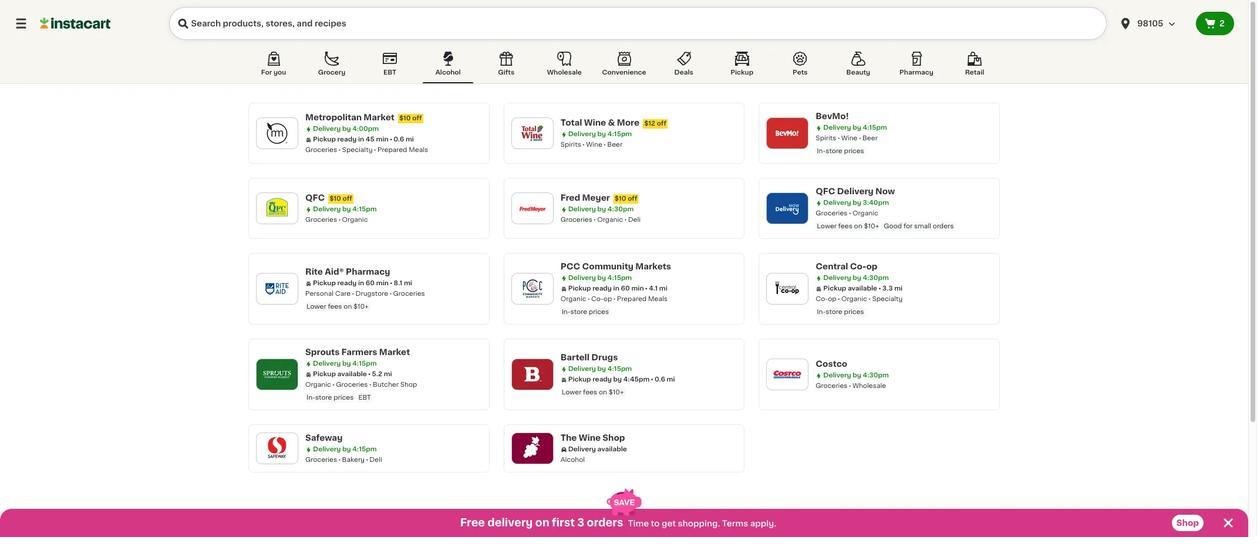 Task type: locate. For each thing, give the bounding box(es) containing it.
co- down community
[[591, 296, 604, 302]]

$10 up groceries specialty prepared meals
[[399, 115, 411, 122]]

ready
[[337, 136, 357, 143], [337, 280, 357, 287], [593, 285, 612, 292], [593, 376, 612, 383]]

delivery down qfc $10 off
[[313, 206, 341, 213]]

None search field
[[169, 7, 1107, 40]]

prices
[[844, 148, 864, 154], [589, 309, 609, 315], [844, 309, 864, 315], [334, 395, 354, 401]]

1 horizontal spatial $10+
[[609, 389, 624, 396]]

by for the 'sprouts farmers market logo'
[[342, 361, 351, 367]]

off inside the total wine & more $12 off
[[657, 120, 666, 127]]

0 vertical spatial shop
[[400, 382, 417, 388]]

off right $12
[[657, 120, 666, 127]]

ready down drugs
[[593, 376, 612, 383]]

costco logo image
[[772, 359, 803, 390]]

5.2 mi
[[372, 371, 392, 378]]

lower down personal
[[307, 304, 326, 310]]

1 vertical spatial alcohol
[[561, 457, 585, 463]]

qfc delivery now
[[816, 187, 895, 196]]

in-store prices down organic co-op prepared meals
[[562, 309, 609, 315]]

qfc logo image
[[262, 193, 292, 224]]

pickup available for farmers
[[313, 371, 367, 378]]

co- for organic
[[591, 296, 604, 302]]

market up 5.2 mi
[[379, 348, 410, 356]]

ebt button
[[365, 49, 415, 83]]

$10+ down "pickup ready by 4:45pm"
[[609, 389, 624, 396]]

0 horizontal spatial alcohol
[[436, 69, 461, 76]]

0 horizontal spatial beer
[[607, 142, 623, 148]]

delivery down 'fred'
[[568, 206, 596, 213]]

market
[[364, 113, 395, 122], [379, 348, 410, 356]]

in-store prices for central co-op
[[817, 309, 864, 315]]

wine left &
[[584, 119, 606, 127]]

pickup
[[731, 69, 754, 76], [313, 136, 336, 143], [313, 280, 336, 287], [568, 285, 591, 292], [824, 285, 846, 292], [313, 371, 336, 378], [568, 376, 591, 383]]

free delivery on first 3 orders time to get shopping. terms apply.
[[460, 518, 776, 529]]

2 vertical spatial fees
[[583, 389, 597, 396]]

0 vertical spatial delivery by 4:30pm
[[568, 206, 634, 213]]

sprouts farmers market
[[305, 348, 410, 356]]

ready up care
[[337, 280, 357, 287]]

off inside "fred meyer $10 off"
[[628, 196, 637, 202]]

Search field
[[169, 7, 1107, 40]]

pharmacy right beauty
[[900, 69, 934, 76]]

spirits
[[816, 135, 836, 142], [561, 142, 581, 148]]

1 horizontal spatial 60
[[621, 285, 630, 292]]

on
[[854, 223, 862, 230], [344, 304, 352, 310], [599, 389, 607, 396], [535, 518, 549, 529]]

1 horizontal spatial spirits wine beer
[[816, 135, 878, 142]]

fred meyer logo image
[[517, 193, 548, 224]]

mi for sprouts farmers market
[[384, 371, 392, 378]]

lower fees on $10+ down care
[[307, 304, 369, 310]]

lower fees on $10+ for drugs
[[562, 389, 624, 396]]

$10 for fred meyer
[[615, 196, 626, 202]]

delivery for "total wine & more logo"
[[568, 131, 596, 137]]

1 vertical spatial shop
[[603, 434, 625, 442]]

1 horizontal spatial pickup available
[[824, 285, 877, 292]]

by up the groceries wholesale
[[853, 372, 861, 379]]

by for qfc logo
[[342, 206, 351, 213]]

alcohol button
[[423, 49, 473, 83]]

pickup ready in 60 min up organic co-op prepared meals
[[568, 285, 644, 292]]

0 vertical spatial orders
[[933, 223, 954, 230]]

by down the total wine & more $12 off
[[598, 131, 606, 137]]

free
[[460, 518, 485, 529]]

1 horizontal spatial pharmacy
[[900, 69, 934, 76]]

1 horizontal spatial 0.6 mi
[[655, 376, 675, 383]]

off down ebt button
[[412, 115, 422, 122]]

98105
[[1138, 19, 1164, 28]]

in for 0.6 mi
[[358, 136, 364, 143]]

prepared down pcc community markets
[[617, 296, 647, 302]]

drugs
[[592, 354, 618, 362]]

1 vertical spatial 0.6 mi
[[655, 376, 675, 383]]

the wine shop
[[561, 434, 625, 442]]

mi right 8.1
[[404, 280, 412, 287]]

$10 right meyer
[[615, 196, 626, 202]]

alcohol down the
[[561, 457, 585, 463]]

personal care drugstore groceries
[[305, 291, 425, 297]]

0.6 right 45
[[394, 136, 404, 143]]

min for 0.6 mi
[[376, 136, 389, 143]]

0.6 mi right 45
[[394, 136, 414, 143]]

lower fees on $10+ down "pickup ready by 4:45pm"
[[562, 389, 624, 396]]

1 vertical spatial ebt
[[359, 395, 371, 401]]

1 horizontal spatial alcohol
[[561, 457, 585, 463]]

in
[[358, 136, 364, 143], [358, 280, 364, 287], [613, 285, 619, 292]]

qfc
[[816, 187, 835, 196], [305, 194, 325, 202]]

spirits wine beer down &
[[561, 142, 623, 148]]

by for costco logo
[[853, 372, 861, 379]]

0 horizontal spatial op
[[604, 296, 612, 302]]

op up co-op organic specialty
[[866, 263, 878, 271]]

0 vertical spatial lower
[[817, 223, 837, 230]]

in-store prices ebt
[[307, 395, 371, 401]]

0 vertical spatial available
[[848, 285, 877, 292]]

co-
[[850, 263, 866, 271], [591, 296, 604, 302], [816, 296, 828, 302]]

by down central co-op
[[853, 275, 861, 281]]

on down care
[[344, 304, 352, 310]]

0 horizontal spatial pickup available
[[313, 371, 367, 378]]

op for central
[[866, 263, 878, 271]]

delivery by 4:30pm up groceries organic deli
[[568, 206, 634, 213]]

beer down the total wine & more $12 off
[[607, 142, 623, 148]]

market up "4:00pm"
[[364, 113, 395, 122]]

by down sprouts farmers market
[[342, 361, 351, 367]]

$10 for metropolitan market
[[399, 115, 411, 122]]

by for qfc delivery now logo
[[853, 200, 861, 206]]

pharmacy
[[900, 69, 934, 76], [346, 268, 390, 276]]

0.6 mi right 4:45pm
[[655, 376, 675, 383]]

for you button
[[248, 49, 299, 83]]

1 vertical spatial fees
[[328, 304, 342, 310]]

deals button
[[659, 49, 709, 83]]

alcohol left gifts
[[436, 69, 461, 76]]

groceries organic for 4:15pm
[[305, 217, 368, 223]]

min left 4.1 at the right
[[632, 285, 644, 292]]

organic down central co-op
[[842, 296, 867, 302]]

by up groceries organic deli
[[598, 206, 606, 213]]

2 horizontal spatial co-
[[850, 263, 866, 271]]

0 vertical spatial pickup available
[[824, 285, 877, 292]]

groceries specialty prepared meals
[[305, 147, 428, 153]]

delivery down bevmo!
[[824, 125, 851, 131]]

by for pcc community markets logo
[[598, 275, 606, 281]]

prices down organic co-op prepared meals
[[589, 309, 609, 315]]

delivery up 'delivery by 3:40pm'
[[837, 187, 874, 196]]

delivery for pcc community markets logo
[[568, 275, 596, 281]]

$10
[[399, 115, 411, 122], [330, 196, 341, 202], [615, 196, 626, 202]]

delivery by 4:15pm for pcc community markets
[[568, 275, 632, 281]]

8.1 mi
[[394, 280, 412, 287]]

fees down care
[[328, 304, 342, 310]]

delivery down bartell
[[568, 366, 596, 372]]

$10 inside qfc $10 off
[[330, 196, 341, 202]]

delivery by 4:15pm down bevmo!
[[824, 125, 887, 131]]

central
[[816, 263, 848, 271]]

delivery by 4:15pm
[[824, 125, 887, 131], [568, 131, 632, 137], [313, 206, 377, 213], [568, 275, 632, 281], [313, 361, 377, 367], [568, 366, 632, 372], [313, 446, 377, 453]]

pcc
[[561, 263, 580, 271]]

0 vertical spatial prepared
[[378, 147, 407, 153]]

spirits for bevmo! logo
[[816, 135, 836, 142]]

beer up qfc delivery now
[[863, 135, 878, 142]]

in-store prices
[[817, 148, 864, 154], [562, 309, 609, 315], [817, 309, 864, 315]]

4:30pm up the groceries wholesale
[[863, 372, 889, 379]]

0 vertical spatial pharmacy
[[900, 69, 934, 76]]

0 horizontal spatial ebt
[[359, 395, 371, 401]]

0.6 right 4:45pm
[[655, 376, 665, 383]]

delivery by 4:30pm up the groceries wholesale
[[824, 372, 889, 379]]

1 horizontal spatial deli
[[628, 217, 641, 223]]

0 horizontal spatial 60
[[366, 280, 375, 287]]

delivery for bevmo! logo
[[824, 125, 851, 131]]

in-store prices for pcc community markets
[[562, 309, 609, 315]]

1 vertical spatial $10+
[[354, 304, 369, 310]]

by down beauty
[[853, 125, 861, 131]]

0 horizontal spatial pickup ready in 60 min
[[313, 280, 389, 287]]

meals
[[409, 147, 428, 153], [648, 296, 668, 302]]

2 vertical spatial delivery by 4:30pm
[[824, 372, 889, 379]]

2 horizontal spatial $10+
[[864, 223, 879, 230]]

1 vertical spatial market
[[379, 348, 410, 356]]

shopping.
[[678, 520, 720, 528]]

1 vertical spatial lower fees on $10+
[[562, 389, 624, 396]]

spirits down bevmo!
[[816, 135, 836, 142]]

0 horizontal spatial $10+
[[354, 304, 369, 310]]

save image
[[607, 489, 642, 516]]

0 vertical spatial alcohol
[[436, 69, 461, 76]]

rite aid® pharmacy logo image
[[262, 274, 292, 304]]

total wine & more $12 off
[[561, 119, 666, 127]]

beer
[[863, 135, 878, 142], [607, 142, 623, 148]]

organic down qfc $10 off
[[342, 217, 368, 223]]

rite aid® pharmacy
[[305, 268, 390, 276]]

pets
[[793, 69, 808, 76]]

delivery down total
[[568, 131, 596, 137]]

store
[[826, 148, 843, 154], [571, 309, 587, 315], [826, 309, 843, 315], [315, 395, 332, 401]]

bevmo!
[[816, 112, 849, 120]]

you
[[274, 69, 286, 76]]

1 horizontal spatial prepared
[[617, 296, 647, 302]]

delivery by 4:15pm for sprouts farmers market
[[313, 361, 377, 367]]

by for "bartell drugs logo"
[[598, 366, 606, 372]]

0 vertical spatial 0.6
[[394, 136, 404, 143]]

1 horizontal spatial ebt
[[384, 69, 397, 76]]

min for 4.1 mi
[[632, 285, 644, 292]]

prepared down "4:00pm"
[[378, 147, 407, 153]]

pickup down sprouts
[[313, 371, 336, 378]]

delivery down safeway
[[313, 446, 341, 453]]

in up organic co-op prepared meals
[[613, 285, 619, 292]]

1 vertical spatial deli
[[370, 457, 382, 463]]

4:15pm for bevmo!
[[863, 125, 887, 131]]

1 horizontal spatial 0.6
[[655, 376, 665, 383]]

0 horizontal spatial specialty
[[342, 147, 373, 153]]

0 horizontal spatial meals
[[409, 147, 428, 153]]

0 vertical spatial specialty
[[342, 147, 373, 153]]

store down co-op organic specialty
[[826, 309, 843, 315]]

1 vertical spatial pharmacy
[[346, 268, 390, 276]]

safeway
[[305, 434, 343, 442]]

drugstore
[[356, 291, 388, 297]]

ebt down the organic groceries butcher shop
[[359, 395, 371, 401]]

delivery by 4:30pm for costco
[[824, 372, 889, 379]]

2 horizontal spatial shop
[[1177, 519, 1199, 527]]

qfc for qfc $10 off
[[305, 194, 325, 202]]

groceries organic for 3:40pm
[[816, 210, 878, 217]]

available
[[848, 285, 877, 292], [337, 371, 367, 378], [598, 446, 627, 453]]

1 horizontal spatial groceries organic
[[816, 210, 878, 217]]

2 vertical spatial 4:30pm
[[863, 372, 889, 379]]

bakery
[[342, 457, 365, 463]]

0 vertical spatial lower fees on $10+
[[307, 304, 369, 310]]

1 horizontal spatial $10
[[399, 115, 411, 122]]

pharmacy button
[[891, 49, 942, 83]]

lower down bartell
[[562, 389, 582, 396]]

pickup down metropolitan
[[313, 136, 336, 143]]

0 horizontal spatial prepared
[[378, 147, 407, 153]]

in-
[[817, 148, 826, 154], [562, 309, 571, 315], [817, 309, 826, 315], [307, 395, 315, 401]]

delivery for safeway logo
[[313, 446, 341, 453]]

convenience
[[602, 69, 646, 76]]

pets button
[[775, 49, 826, 83]]

delivery down sprouts
[[313, 361, 341, 367]]

deals
[[674, 69, 693, 76]]

1 horizontal spatial fees
[[583, 389, 597, 396]]

wine up delivery available
[[579, 434, 601, 442]]

groceries down safeway
[[305, 457, 337, 463]]

specialty down the pickup ready in 45 min
[[342, 147, 373, 153]]

0 horizontal spatial spirits wine beer
[[561, 142, 623, 148]]

4:45pm
[[624, 376, 650, 383]]

on down 'delivery by 3:40pm'
[[854, 223, 862, 230]]

wine
[[584, 119, 606, 127], [841, 135, 858, 142], [586, 142, 602, 148], [579, 434, 601, 442]]

organic
[[853, 210, 878, 217], [342, 217, 368, 223], [597, 217, 623, 223], [561, 296, 586, 302], [842, 296, 867, 302], [305, 382, 331, 388]]

bevmo! logo image
[[772, 118, 803, 149]]

1 vertical spatial orders
[[587, 518, 623, 529]]

0 horizontal spatial lower fees on $10+
[[307, 304, 369, 310]]

fees down 'delivery by 3:40pm'
[[838, 223, 853, 230]]

4.1
[[649, 285, 658, 292]]

$10 down groceries specialty prepared meals
[[330, 196, 341, 202]]

60 up organic co-op prepared meals
[[621, 285, 630, 292]]

0 horizontal spatial $10
[[330, 196, 341, 202]]

alcohol
[[436, 69, 461, 76], [561, 457, 585, 463]]

2 vertical spatial shop
[[1177, 519, 1199, 527]]

wholesale
[[547, 69, 582, 76], [853, 383, 886, 389]]

instacart image
[[40, 16, 110, 31]]

mi right 3.3
[[894, 285, 903, 292]]

delivery by 4:30pm
[[568, 206, 634, 213], [824, 275, 889, 281], [824, 372, 889, 379]]

ready for lower fees on $10+
[[593, 376, 612, 383]]

0 vertical spatial 0.6 mi
[[394, 136, 414, 143]]

delivery by 4:15pm down drugs
[[568, 366, 632, 372]]

1 horizontal spatial lower
[[562, 389, 582, 396]]

$10 inside "fred meyer $10 off"
[[615, 196, 626, 202]]

delivery by 4:15pm down qfc $10 off
[[313, 206, 377, 213]]

0 horizontal spatial spirits
[[561, 142, 581, 148]]

beer for bevmo! logo
[[863, 135, 878, 142]]

2 horizontal spatial op
[[866, 263, 878, 271]]

delivery available
[[568, 446, 627, 453]]

co- right central
[[850, 263, 866, 271]]

2
[[1220, 19, 1225, 28]]

alcohol inside button
[[436, 69, 461, 76]]

qfc for qfc delivery now
[[816, 187, 835, 196]]

$10+ left good
[[864, 223, 879, 230]]

0 horizontal spatial qfc
[[305, 194, 325, 202]]

pickup available up co-op organic specialty
[[824, 285, 877, 292]]

the wine shop logo image
[[517, 433, 548, 464]]

deli right bakery
[[370, 457, 382, 463]]

1 horizontal spatial qfc
[[816, 187, 835, 196]]

2 horizontal spatial available
[[848, 285, 877, 292]]

0 vertical spatial deli
[[628, 217, 641, 223]]

1 horizontal spatial spirits
[[816, 135, 836, 142]]

mi right 4.1 at the right
[[659, 285, 668, 292]]

meyer
[[582, 194, 610, 202]]

pickup left pets
[[731, 69, 754, 76]]

farmers
[[342, 348, 377, 356]]

shop left close icon
[[1177, 519, 1199, 527]]

delivery by 4:30pm for central co-op
[[824, 275, 889, 281]]

$10 inside metropolitan market $10 off
[[399, 115, 411, 122]]

2 vertical spatial $10+
[[609, 389, 624, 396]]

by down community
[[598, 275, 606, 281]]

delivery by 4:15pm down &
[[568, 131, 632, 137]]

1 horizontal spatial meals
[[648, 296, 668, 302]]

pickup for "bartell drugs logo"
[[568, 376, 591, 383]]

4:15pm for pcc community markets
[[608, 275, 632, 281]]

1 horizontal spatial lower fees on $10+
[[562, 389, 624, 396]]

0.6
[[394, 136, 404, 143], [655, 376, 665, 383]]

0 horizontal spatial fees
[[328, 304, 342, 310]]

spirits for "total wine & more logo"
[[561, 142, 581, 148]]

in for 8.1 mi
[[358, 280, 364, 287]]

wholesale button
[[539, 49, 590, 83]]

community
[[582, 263, 634, 271]]

0 horizontal spatial wholesale
[[547, 69, 582, 76]]

60 for 4.1 mi
[[621, 285, 630, 292]]

0 vertical spatial ebt
[[384, 69, 397, 76]]

care
[[335, 291, 351, 297]]

delivery by 4:15pm up 'groceries bakery deli'
[[313, 446, 377, 453]]

1 vertical spatial specialty
[[872, 296, 903, 302]]

total wine & more logo image
[[517, 118, 548, 149]]

2 vertical spatial lower
[[562, 389, 582, 396]]

0 vertical spatial $10+
[[864, 223, 879, 230]]

0 horizontal spatial deli
[[370, 457, 382, 463]]

1 vertical spatial wholesale
[[853, 383, 886, 389]]

0 horizontal spatial 0.6 mi
[[394, 136, 414, 143]]

1 vertical spatial pickup available
[[313, 371, 367, 378]]

1 vertical spatial 0.6
[[655, 376, 665, 383]]

spirits wine beer down bevmo!
[[816, 135, 878, 142]]

1 vertical spatial 4:30pm
[[863, 275, 889, 281]]

delivery by 3:40pm
[[824, 200, 889, 206]]

lower for rite aid® pharmacy
[[307, 304, 326, 310]]

pickup ready in 60 min for 4.1 mi
[[568, 285, 644, 292]]

min
[[376, 136, 389, 143], [376, 280, 389, 287], [632, 285, 644, 292]]

1 vertical spatial delivery by 4:30pm
[[824, 275, 889, 281]]

butcher
[[373, 382, 399, 388]]

pharmacy up "personal care drugstore groceries"
[[346, 268, 390, 276]]

pickup down pcc
[[568, 285, 591, 292]]

central co-op logo image
[[772, 274, 803, 304]]

2 horizontal spatial fees
[[838, 223, 853, 230]]

0 horizontal spatial lower
[[307, 304, 326, 310]]

2 horizontal spatial $10
[[615, 196, 626, 202]]

qfc delivery now logo image
[[772, 193, 803, 224]]

pickup available up the in-store prices ebt
[[313, 371, 367, 378]]

0.6 mi
[[394, 136, 414, 143], [655, 376, 675, 383]]

4:15pm
[[863, 125, 887, 131], [608, 131, 632, 137], [352, 206, 377, 213], [608, 275, 632, 281], [352, 361, 377, 367], [608, 366, 632, 372], [352, 446, 377, 453]]

mi
[[406, 136, 414, 143], [404, 280, 412, 287], [659, 285, 668, 292], [894, 285, 903, 292], [384, 371, 392, 378], [667, 376, 675, 383]]

delivery
[[488, 518, 533, 529]]

organic down "fred meyer $10 off"
[[597, 217, 623, 223]]

0 vertical spatial wholesale
[[547, 69, 582, 76]]

pickup available
[[824, 285, 877, 292], [313, 371, 367, 378]]

1 horizontal spatial orders
[[933, 223, 954, 230]]

by up the pickup ready in 45 min
[[342, 126, 351, 132]]

8.1
[[394, 280, 402, 287]]

0.6 mi for pickup ready in 45 min
[[394, 136, 414, 143]]

deli for groceries bakery deli
[[370, 457, 382, 463]]

2 horizontal spatial lower
[[817, 223, 837, 230]]

pickup inside button
[[731, 69, 754, 76]]

by down qfc delivery now
[[853, 200, 861, 206]]

min up drugstore at the left bottom of page
[[376, 280, 389, 287]]

1 vertical spatial available
[[337, 371, 367, 378]]

op for organic
[[604, 296, 612, 302]]

off right meyer
[[628, 196, 637, 202]]

deli for groceries organic deli
[[628, 217, 641, 223]]

available for co-
[[848, 285, 877, 292]]

mi for pcc community markets
[[659, 285, 668, 292]]



Task type: describe. For each thing, give the bounding box(es) containing it.
shop button
[[1172, 515, 1204, 531]]

in- down pcc
[[562, 309, 571, 315]]

groceries down 'fred'
[[561, 217, 592, 223]]

mi for central co-op
[[894, 285, 903, 292]]

delivery for qfc delivery now logo
[[824, 200, 851, 206]]

delivery for the wine shop logo
[[568, 446, 596, 453]]

2 vertical spatial available
[[598, 446, 627, 453]]

$12
[[644, 120, 655, 127]]

delivery for the metropolitan market logo on the left of the page
[[313, 126, 341, 132]]

prices up qfc delivery now
[[844, 148, 864, 154]]

pickup ready in 60 min for 8.1 mi
[[313, 280, 389, 287]]

rite
[[305, 268, 323, 276]]

0.6 mi for pickup ready by 4:45pm
[[655, 376, 675, 383]]

fred meyer $10 off
[[561, 194, 637, 202]]

pickup button
[[717, 49, 767, 83]]

pickup available for co-
[[824, 285, 877, 292]]

gifts
[[498, 69, 515, 76]]

delivery by 4:15pm for safeway
[[313, 446, 377, 453]]

beer for "total wine & more logo"
[[607, 142, 623, 148]]

available for farmers
[[337, 371, 367, 378]]

bartell drugs
[[561, 354, 618, 362]]

for
[[261, 69, 272, 76]]

min for 8.1 mi
[[376, 280, 389, 287]]

metropolitan market $10 off
[[305, 113, 422, 122]]

in-store prices down bevmo!
[[817, 148, 864, 154]]

retail button
[[950, 49, 1000, 83]]

apply.
[[750, 520, 776, 528]]

0 vertical spatial 4:30pm
[[608, 206, 634, 213]]

1 vertical spatial prepared
[[617, 296, 647, 302]]

good
[[884, 223, 902, 230]]

total
[[561, 119, 582, 127]]

convenience button
[[597, 49, 651, 83]]

off inside qfc $10 off
[[343, 196, 352, 202]]

1 horizontal spatial wholesale
[[853, 383, 886, 389]]

beauty button
[[833, 49, 884, 83]]

groceries down 'delivery by 3:40pm'
[[816, 210, 848, 217]]

store down organic co-op prepared meals
[[571, 309, 587, 315]]

bartell
[[561, 354, 590, 362]]

pickup for the metropolitan market logo on the left of the page
[[313, 136, 336, 143]]

qfc $10 off
[[305, 194, 352, 202]]

bartell drugs logo image
[[517, 359, 548, 390]]

4.1 mi
[[649, 285, 668, 292]]

organic up the in-store prices ebt
[[305, 382, 331, 388]]

4:15pm for safeway
[[352, 446, 377, 453]]

pickup ready by 4:45pm
[[568, 376, 650, 383]]

terms
[[722, 520, 748, 528]]

to
[[651, 520, 660, 528]]

delivery for "bartell drugs logo"
[[568, 366, 596, 372]]

2 button
[[1196, 12, 1234, 35]]

groceries down costco at the bottom right of page
[[816, 383, 848, 389]]

ebt inside button
[[384, 69, 397, 76]]

pickup ready in 45 min
[[313, 136, 389, 143]]

first
[[552, 518, 575, 529]]

$10+ for bartell drugs
[[609, 389, 624, 396]]

pickup for the 'sprouts farmers market logo'
[[313, 371, 336, 378]]

groceries down the pickup ready in 45 min
[[305, 147, 337, 153]]

groceries organic deli
[[561, 217, 641, 223]]

groceries bakery deli
[[305, 457, 382, 463]]

prices down co-op organic specialty
[[844, 309, 864, 315]]

organic groceries butcher shop
[[305, 382, 417, 388]]

spirits wine beer for "total wine & more logo"
[[561, 142, 623, 148]]

pickup for pcc community markets logo
[[568, 285, 591, 292]]

grocery button
[[307, 49, 357, 83]]

grocery
[[318, 69, 346, 76]]

beauty
[[847, 69, 870, 76]]

wine down the total wine & more $12 off
[[586, 142, 602, 148]]

0.6 for pickup ready by 4:45pm
[[655, 376, 665, 383]]

pharmacy inside pharmacy button
[[900, 69, 934, 76]]

by for safeway logo
[[342, 446, 351, 453]]

markets
[[636, 263, 671, 271]]

by for central co-op logo
[[853, 275, 861, 281]]

3
[[577, 518, 584, 529]]

store down bevmo!
[[826, 148, 843, 154]]

organic down pcc
[[561, 296, 586, 302]]

co-op organic specialty
[[816, 296, 903, 302]]

pickup for central co-op logo
[[824, 285, 846, 292]]

by for bevmo! logo
[[853, 125, 861, 131]]

60 for 8.1 mi
[[366, 280, 375, 287]]

0 horizontal spatial orders
[[587, 518, 623, 529]]

3.3 mi
[[882, 285, 903, 292]]

delivery by 4:00pm
[[313, 126, 379, 132]]

time
[[628, 520, 649, 528]]

3:40pm
[[863, 200, 889, 206]]

fred
[[561, 194, 580, 202]]

store down the organic groceries butcher shop
[[315, 395, 332, 401]]

metropolitan
[[305, 113, 362, 122]]

prices down the organic groceries butcher shop
[[334, 395, 354, 401]]

fees for bartell drugs
[[583, 389, 597, 396]]

ready for organic
[[593, 285, 612, 292]]

gifts button
[[481, 49, 532, 83]]

in- up safeway
[[307, 395, 315, 401]]

safeway logo image
[[262, 433, 292, 464]]

off inside metropolitan market $10 off
[[412, 115, 422, 122]]

delivery for the 'sprouts farmers market logo'
[[313, 361, 341, 367]]

delivery by 4:15pm for bevmo!
[[824, 125, 887, 131]]

0 vertical spatial market
[[364, 113, 395, 122]]

lower fees on $10+ for aid®
[[307, 304, 369, 310]]

organic down 'delivery by 3:40pm'
[[853, 210, 878, 217]]

mi right 45
[[406, 136, 414, 143]]

groceries down qfc $10 off
[[305, 217, 337, 223]]

in for 4.1 mi
[[613, 285, 619, 292]]

groceries up the in-store prices ebt
[[336, 382, 368, 388]]

wholesale inside button
[[547, 69, 582, 76]]

groceries down 8.1 mi
[[393, 291, 425, 297]]

45
[[366, 136, 375, 143]]

pcc community markets logo image
[[517, 274, 548, 304]]

1 horizontal spatial co-
[[816, 296, 828, 302]]

for
[[904, 223, 913, 230]]

pcc community markets
[[561, 263, 671, 271]]

98105 button
[[1119, 7, 1189, 40]]

98105 button
[[1112, 7, 1196, 40]]

0 horizontal spatial pharmacy
[[346, 268, 390, 276]]

4:30pm for central co-op
[[863, 275, 889, 281]]

the
[[561, 434, 577, 442]]

fees for rite aid® pharmacy
[[328, 304, 342, 310]]

1 vertical spatial meals
[[648, 296, 668, 302]]

pickup up personal
[[313, 280, 336, 287]]

lower for bartell drugs
[[562, 389, 582, 396]]

4:15pm for bartell drugs
[[608, 366, 632, 372]]

&
[[608, 119, 615, 127]]

5.2
[[372, 371, 382, 378]]

by for the metropolitan market logo on the left of the page
[[342, 126, 351, 132]]

retail
[[965, 69, 984, 76]]

sprouts
[[305, 348, 340, 356]]

ready for groceries
[[337, 136, 357, 143]]

shop inside button
[[1177, 519, 1199, 527]]

costco
[[816, 360, 848, 368]]

metropolitan market logo image
[[262, 118, 292, 149]]

organic co-op prepared meals
[[561, 296, 668, 302]]

delivery for costco logo
[[824, 372, 851, 379]]

in- down bevmo!
[[817, 148, 826, 154]]

for you
[[261, 69, 286, 76]]

by for "total wine & more logo"
[[598, 131, 606, 137]]

on left first
[[535, 518, 549, 529]]

personal
[[305, 291, 334, 297]]

4:30pm for costco
[[863, 372, 889, 379]]

get
[[662, 520, 676, 528]]

groceries wholesale
[[816, 383, 886, 389]]

central co-op
[[816, 263, 878, 271]]

on down "pickup ready by 4:45pm"
[[599, 389, 607, 396]]

sprouts farmers market logo image
[[262, 359, 292, 390]]

delivery by 4:15pm for bartell drugs
[[568, 366, 632, 372]]

close image
[[1222, 516, 1236, 530]]

0 horizontal spatial shop
[[400, 382, 417, 388]]

shop categories tab list
[[248, 49, 1000, 83]]

co- for central
[[850, 263, 866, 271]]

mi for bartell drugs
[[667, 376, 675, 383]]

0.6 for pickup ready in 45 min
[[394, 136, 404, 143]]

4:15pm for sprouts farmers market
[[352, 361, 377, 367]]

more
[[617, 119, 640, 127]]

delivery for central co-op logo
[[824, 275, 851, 281]]

by left 4:45pm
[[613, 376, 622, 383]]

delivery for the fred meyer logo
[[568, 206, 596, 213]]

1 horizontal spatial op
[[828, 296, 837, 302]]

wine down bevmo!
[[841, 135, 858, 142]]

$10+ for rite aid® pharmacy
[[354, 304, 369, 310]]

in- down co-op organic specialty
[[817, 309, 826, 315]]

small
[[914, 223, 931, 230]]

1 horizontal spatial shop
[[603, 434, 625, 442]]

delivery for qfc logo
[[313, 206, 341, 213]]

aid®
[[325, 268, 344, 276]]

by for the fred meyer logo
[[598, 206, 606, 213]]

spirits wine beer for bevmo! logo
[[816, 135, 878, 142]]

lower fees on $10+ good for small orders
[[817, 223, 954, 230]]



Task type: vqa. For each thing, say whether or not it's contained in the screenshot.
topmost Lower
yes



